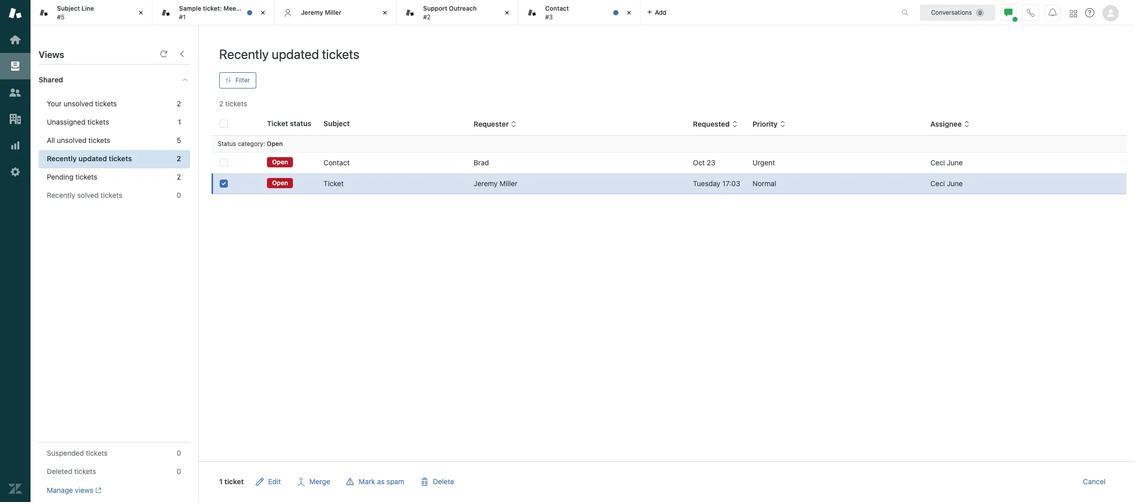 Task type: vqa. For each thing, say whether or not it's contained in the screenshot.
"spam"
yes



Task type: describe. For each thing, give the bounding box(es) containing it.
2 for pending tickets
[[177, 172, 181, 181]]

customers image
[[9, 86, 22, 99]]

1 for 1
[[178, 118, 181, 126]]

urgent
[[753, 158, 775, 167]]

tickets down unassigned tickets
[[88, 136, 110, 144]]

miller inside tab
[[325, 9, 342, 16]]

open for contact
[[272, 158, 288, 166]]

ticket inside sample ticket: meet the ticket #1
[[252, 5, 269, 12]]

notifications image
[[1049, 8, 1057, 17]]

all unsolved tickets
[[47, 136, 110, 144]]

sample
[[179, 5, 201, 12]]

unassigned tickets
[[47, 118, 109, 126]]

1 vertical spatial updated
[[79, 154, 107, 163]]

solved
[[77, 191, 99, 199]]

1 for 1 ticket
[[219, 477, 223, 486]]

ticket for ticket status
[[267, 119, 288, 128]]

0 for deleted tickets
[[177, 467, 181, 476]]

#2
[[423, 13, 431, 21]]

zendesk image
[[9, 482, 22, 495]]

spam
[[387, 477, 404, 486]]

tabs tab list
[[31, 0, 891, 25]]

17:03
[[723, 179, 740, 188]]

#1
[[179, 13, 186, 21]]

shared
[[39, 75, 63, 84]]

tickets up the solved
[[75, 172, 97, 181]]

mark as spam button
[[338, 472, 413, 492]]

conversations
[[931, 8, 972, 16]]

contact for contact
[[324, 158, 350, 167]]

shared button
[[31, 65, 171, 95]]

#3
[[545, 13, 553, 21]]

0 vertical spatial updated
[[272, 46, 319, 62]]

june for normal
[[947, 179, 963, 188]]

deleted
[[47, 467, 72, 476]]

recently for 2
[[47, 154, 77, 163]]

mark as spam
[[359, 477, 404, 486]]

assignee
[[931, 120, 962, 128]]

(opens in a new tab) image
[[93, 487, 101, 494]]

views
[[39, 49, 64, 60]]

main element
[[0, 0, 31, 502]]

tickets down the your unsolved tickets
[[87, 118, 109, 126]]

now showing 2 tickets region
[[199, 109, 1134, 502]]

oct 23
[[693, 158, 716, 167]]

status
[[290, 119, 311, 128]]

recently for 0
[[47, 191, 75, 199]]

contact for contact #3
[[545, 5, 569, 12]]

23
[[707, 158, 716, 167]]

3 close image from the left
[[624, 8, 634, 18]]

add button
[[641, 0, 673, 25]]

tab containing subject line
[[31, 0, 153, 25]]

priority button
[[753, 120, 786, 129]]

contact link
[[324, 158, 350, 168]]

tuesday 17:03
[[693, 179, 740, 188]]

suspended tickets
[[47, 449, 108, 457]]

subject for subject
[[324, 119, 350, 128]]

all
[[47, 136, 55, 144]]

ticket for ticket
[[324, 179, 344, 188]]

0 vertical spatial open
[[267, 140, 283, 148]]

ticket status
[[267, 119, 311, 128]]

sample ticket: meet the ticket #1
[[179, 5, 269, 21]]

edit
[[268, 477, 281, 486]]

requested
[[693, 120, 730, 128]]

0 vertical spatial recently updated tickets
[[219, 46, 360, 62]]

tickets down shared dropdown button
[[95, 99, 117, 108]]

tab containing sample ticket: meet the ticket
[[153, 0, 275, 25]]

contact #3
[[545, 5, 569, 21]]

ticket:
[[203, 5, 222, 12]]

close image for line
[[136, 8, 146, 18]]

views
[[75, 486, 93, 494]]

meet
[[224, 5, 239, 12]]

unassigned
[[47, 118, 85, 126]]

recently solved tickets
[[47, 191, 122, 199]]

jeremy miller inside tab
[[301, 9, 342, 16]]

2 tickets
[[219, 99, 247, 108]]

deleted tickets
[[47, 467, 96, 476]]

your unsolved tickets
[[47, 99, 117, 108]]

ceci june for urgent
[[931, 158, 963, 167]]



Task type: locate. For each thing, give the bounding box(es) containing it.
status
[[218, 140, 236, 148]]

support
[[423, 5, 447, 12]]

get started image
[[9, 33, 22, 46]]

as
[[377, 477, 385, 486]]

row containing contact
[[212, 152, 1127, 173]]

ticket
[[267, 119, 288, 128], [324, 179, 344, 188]]

2 vertical spatial 0
[[177, 467, 181, 476]]

add
[[655, 8, 667, 16]]

manage
[[47, 486, 73, 494]]

manage views
[[47, 486, 93, 494]]

cancel
[[1083, 477, 1106, 486]]

0 horizontal spatial ticket
[[224, 477, 244, 486]]

the
[[240, 5, 250, 12]]

contact
[[545, 5, 569, 12], [324, 158, 350, 167]]

contact inside row
[[324, 158, 350, 167]]

#5
[[57, 13, 65, 21]]

1 ceci june from the top
[[931, 158, 963, 167]]

jeremy miller
[[301, 9, 342, 16], [474, 179, 518, 188]]

4 tab from the left
[[519, 0, 641, 25]]

recently
[[219, 46, 269, 62], [47, 154, 77, 163], [47, 191, 75, 199]]

ticket inside 'region'
[[224, 477, 244, 486]]

recently down pending at the left of page
[[47, 191, 75, 199]]

conversations button
[[920, 4, 995, 21]]

0 vertical spatial ticket
[[267, 119, 288, 128]]

organizations image
[[9, 112, 22, 126]]

close image for outreach
[[502, 8, 512, 18]]

unsolved
[[64, 99, 93, 108], [57, 136, 86, 144]]

ticket link
[[324, 179, 344, 189]]

0 vertical spatial jeremy miller
[[301, 9, 342, 16]]

suspended
[[47, 449, 84, 457]]

1 horizontal spatial ticket
[[252, 5, 269, 12]]

unsolved for all
[[57, 136, 86, 144]]

1 vertical spatial ceci
[[931, 179, 945, 188]]

1 vertical spatial 0
[[177, 449, 181, 457]]

ceci june
[[931, 158, 963, 167], [931, 179, 963, 188]]

subject inside subject line #5
[[57, 5, 80, 12]]

status category: open
[[218, 140, 283, 148]]

0 vertical spatial unsolved
[[64, 99, 93, 108]]

1 close image from the left
[[136, 8, 146, 18]]

2 ceci from the top
[[931, 179, 945, 188]]

row
[[212, 152, 1127, 173], [212, 173, 1127, 194]]

1 left edit button
[[219, 477, 223, 486]]

edit button
[[248, 472, 289, 492]]

close image left #3 on the top left of page
[[502, 8, 512, 18]]

1 vertical spatial recently
[[47, 154, 77, 163]]

tickets down filter button
[[225, 99, 247, 108]]

1 ticket
[[219, 477, 244, 486]]

1 vertical spatial 1
[[219, 477, 223, 486]]

support outreach #2
[[423, 5, 477, 21]]

0 vertical spatial june
[[947, 158, 963, 167]]

open
[[267, 140, 283, 148], [272, 158, 288, 166], [272, 179, 288, 187]]

1 horizontal spatial updated
[[272, 46, 319, 62]]

tuesday
[[693, 179, 721, 188]]

assignee button
[[931, 120, 970, 129]]

ceci june for normal
[[931, 179, 963, 188]]

1
[[178, 118, 181, 126], [219, 477, 223, 486]]

0 horizontal spatial miller
[[325, 9, 342, 16]]

zendesk products image
[[1070, 10, 1077, 17]]

1 horizontal spatial subject
[[324, 119, 350, 128]]

1 horizontal spatial recently updated tickets
[[219, 46, 360, 62]]

subject line #5
[[57, 5, 94, 21]]

0 vertical spatial 1
[[178, 118, 181, 126]]

your
[[47, 99, 62, 108]]

tab containing contact
[[519, 0, 641, 25]]

1 horizontal spatial miller
[[500, 179, 518, 188]]

close image inside jeremy miller tab
[[380, 8, 390, 18]]

tickets down all unsolved tickets on the top left of page
[[109, 154, 132, 163]]

close image left #1
[[136, 8, 146, 18]]

0 vertical spatial ticket
[[252, 5, 269, 12]]

0 horizontal spatial jeremy
[[301, 9, 323, 16]]

collapse views pane image
[[178, 50, 186, 58]]

delete button
[[413, 472, 462, 492]]

1 vertical spatial recently updated tickets
[[47, 154, 132, 163]]

reporting image
[[9, 139, 22, 152]]

pending
[[47, 172, 74, 181]]

1 up 5 at the top left of the page
[[178, 118, 181, 126]]

0 vertical spatial ceci june
[[931, 158, 963, 167]]

1 vertical spatial jeremy
[[474, 179, 498, 188]]

contact inside tabs tab list
[[545, 5, 569, 12]]

close image
[[136, 8, 146, 18], [502, 8, 512, 18], [624, 8, 634, 18]]

filter
[[236, 76, 250, 84]]

0 vertical spatial contact
[[545, 5, 569, 12]]

2 row from the top
[[212, 173, 1127, 194]]

subject right status
[[324, 119, 350, 128]]

open for ticket
[[272, 179, 288, 187]]

1 horizontal spatial jeremy
[[474, 179, 498, 188]]

0 horizontal spatial subject
[[57, 5, 80, 12]]

ticket left status
[[267, 119, 288, 128]]

2 for your unsolved tickets
[[177, 99, 181, 108]]

ceci for urgent
[[931, 158, 945, 167]]

1 horizontal spatial close image
[[380, 8, 390, 18]]

shared heading
[[31, 65, 198, 95]]

close image inside tab
[[258, 8, 268, 18]]

category:
[[238, 140, 265, 148]]

3 0 from the top
[[177, 467, 181, 476]]

1 vertical spatial open
[[272, 158, 288, 166]]

1 vertical spatial june
[[947, 179, 963, 188]]

tickets down jeremy miller tab
[[322, 46, 360, 62]]

tickets
[[322, 46, 360, 62], [95, 99, 117, 108], [225, 99, 247, 108], [87, 118, 109, 126], [88, 136, 110, 144], [109, 154, 132, 163], [75, 172, 97, 181], [101, 191, 122, 199], [86, 449, 108, 457], [74, 467, 96, 476]]

pending tickets
[[47, 172, 97, 181]]

jeremy miller tab
[[275, 0, 397, 25]]

mark
[[359, 477, 375, 486]]

subject inside now showing 2 tickets 'region'
[[324, 119, 350, 128]]

subject up "#5"
[[57, 5, 80, 12]]

ticket down contact link
[[324, 179, 344, 188]]

zendesk support image
[[9, 7, 22, 20]]

normal
[[753, 179, 776, 188]]

tab
[[31, 0, 153, 25], [153, 0, 275, 25], [397, 0, 519, 25], [519, 0, 641, 25]]

0 vertical spatial ceci
[[931, 158, 945, 167]]

0 vertical spatial 0
[[177, 191, 181, 199]]

row down oct
[[212, 173, 1127, 194]]

0 for recently solved tickets
[[177, 191, 181, 199]]

merge
[[309, 477, 330, 486]]

tickets up views
[[74, 467, 96, 476]]

unsolved down unassigned
[[57, 136, 86, 144]]

1 inside now showing 2 tickets 'region'
[[219, 477, 223, 486]]

close image left add popup button on the right top
[[624, 8, 634, 18]]

oct
[[693, 158, 705, 167]]

requested button
[[693, 120, 738, 129]]

tickets right the solved
[[101, 191, 122, 199]]

2 close image from the left
[[502, 8, 512, 18]]

admin image
[[9, 165, 22, 179]]

2 horizontal spatial close image
[[624, 8, 634, 18]]

1 vertical spatial subject
[[324, 119, 350, 128]]

recently updated tickets
[[219, 46, 360, 62], [47, 154, 132, 163]]

tab containing support outreach
[[397, 0, 519, 25]]

0
[[177, 191, 181, 199], [177, 449, 181, 457], [177, 467, 181, 476]]

0 horizontal spatial contact
[[324, 158, 350, 167]]

1 horizontal spatial 1
[[219, 477, 223, 486]]

1 vertical spatial ticket
[[324, 179, 344, 188]]

outreach
[[449, 5, 477, 12]]

2 0 from the top
[[177, 449, 181, 457]]

1 0 from the top
[[177, 191, 181, 199]]

1 tab from the left
[[31, 0, 153, 25]]

0 horizontal spatial recently updated tickets
[[47, 154, 132, 163]]

2
[[177, 99, 181, 108], [219, 99, 223, 108], [177, 154, 181, 163], [177, 172, 181, 181]]

unsolved up unassigned tickets
[[64, 99, 93, 108]]

requester
[[474, 120, 509, 128]]

2 vertical spatial open
[[272, 179, 288, 187]]

recently up the filter
[[219, 46, 269, 62]]

0 vertical spatial subject
[[57, 5, 80, 12]]

june
[[947, 158, 963, 167], [947, 179, 963, 188]]

ticket
[[252, 5, 269, 12], [224, 477, 244, 486]]

close image left #2
[[380, 8, 390, 18]]

2 for recently updated tickets
[[177, 154, 181, 163]]

contact up ticket "link"
[[324, 158, 350, 167]]

refresh views pane image
[[160, 50, 168, 58]]

ceci
[[931, 158, 945, 167], [931, 179, 945, 188]]

1 vertical spatial miller
[[500, 179, 518, 188]]

updated
[[272, 46, 319, 62], [79, 154, 107, 163]]

miller inside now showing 2 tickets 'region'
[[500, 179, 518, 188]]

jeremy inside tab
[[301, 9, 323, 16]]

1 ceci from the top
[[931, 158, 945, 167]]

subject for subject line #5
[[57, 5, 80, 12]]

priority
[[753, 120, 778, 128]]

recently up pending at the left of page
[[47, 154, 77, 163]]

3 tab from the left
[[397, 0, 519, 25]]

brad
[[474, 158, 489, 167]]

2 ceci june from the top
[[931, 179, 963, 188]]

line
[[81, 5, 94, 12]]

2 tab from the left
[[153, 0, 275, 25]]

2 june from the top
[[947, 179, 963, 188]]

miller
[[325, 9, 342, 16], [500, 179, 518, 188]]

1 close image from the left
[[258, 8, 268, 18]]

filter button
[[219, 72, 256, 89]]

0 for suspended tickets
[[177, 449, 181, 457]]

2 vertical spatial recently
[[47, 191, 75, 199]]

0 horizontal spatial ticket
[[267, 119, 288, 128]]

1 vertical spatial ticket
[[224, 477, 244, 486]]

0 horizontal spatial updated
[[79, 154, 107, 163]]

june for urgent
[[947, 158, 963, 167]]

close image right the the
[[258, 8, 268, 18]]

views image
[[9, 60, 22, 73]]

close image
[[258, 8, 268, 18], [380, 8, 390, 18]]

row containing ticket
[[212, 173, 1127, 194]]

unsolved for your
[[64, 99, 93, 108]]

tickets up the deleted tickets at the bottom of page
[[86, 449, 108, 457]]

1 horizontal spatial jeremy miller
[[474, 179, 518, 188]]

1 vertical spatial unsolved
[[57, 136, 86, 144]]

1 vertical spatial jeremy miller
[[474, 179, 518, 188]]

1 vertical spatial ceci june
[[931, 179, 963, 188]]

jeremy
[[301, 9, 323, 16], [474, 179, 498, 188]]

ceci for normal
[[931, 179, 945, 188]]

1 horizontal spatial close image
[[502, 8, 512, 18]]

1 horizontal spatial ticket
[[324, 179, 344, 188]]

0 horizontal spatial jeremy miller
[[301, 9, 342, 16]]

requester button
[[474, 120, 517, 129]]

delete
[[433, 477, 454, 486]]

1 row from the top
[[212, 152, 1127, 173]]

0 vertical spatial miller
[[325, 9, 342, 16]]

2 close image from the left
[[380, 8, 390, 18]]

jeremy miller inside row
[[474, 179, 518, 188]]

row up tuesday
[[212, 152, 1127, 173]]

contact up #3 on the top left of page
[[545, 5, 569, 12]]

button displays agent's chat status as online. image
[[1005, 8, 1013, 17]]

1 june from the top
[[947, 158, 963, 167]]

ticket right the the
[[252, 5, 269, 12]]

0 horizontal spatial close image
[[258, 8, 268, 18]]

0 horizontal spatial 1
[[178, 118, 181, 126]]

1 vertical spatial contact
[[324, 158, 350, 167]]

subject
[[57, 5, 80, 12], [324, 119, 350, 128]]

0 vertical spatial recently
[[219, 46, 269, 62]]

1 horizontal spatial contact
[[545, 5, 569, 12]]

ticket left edit button
[[224, 477, 244, 486]]

0 horizontal spatial close image
[[136, 8, 146, 18]]

merge button
[[289, 472, 338, 492]]

get help image
[[1086, 8, 1095, 17]]

5
[[177, 136, 181, 144]]

0 vertical spatial jeremy
[[301, 9, 323, 16]]

manage views link
[[47, 486, 101, 495]]

cancel button
[[1075, 472, 1114, 492]]

jeremy inside now showing 2 tickets 'region'
[[474, 179, 498, 188]]



